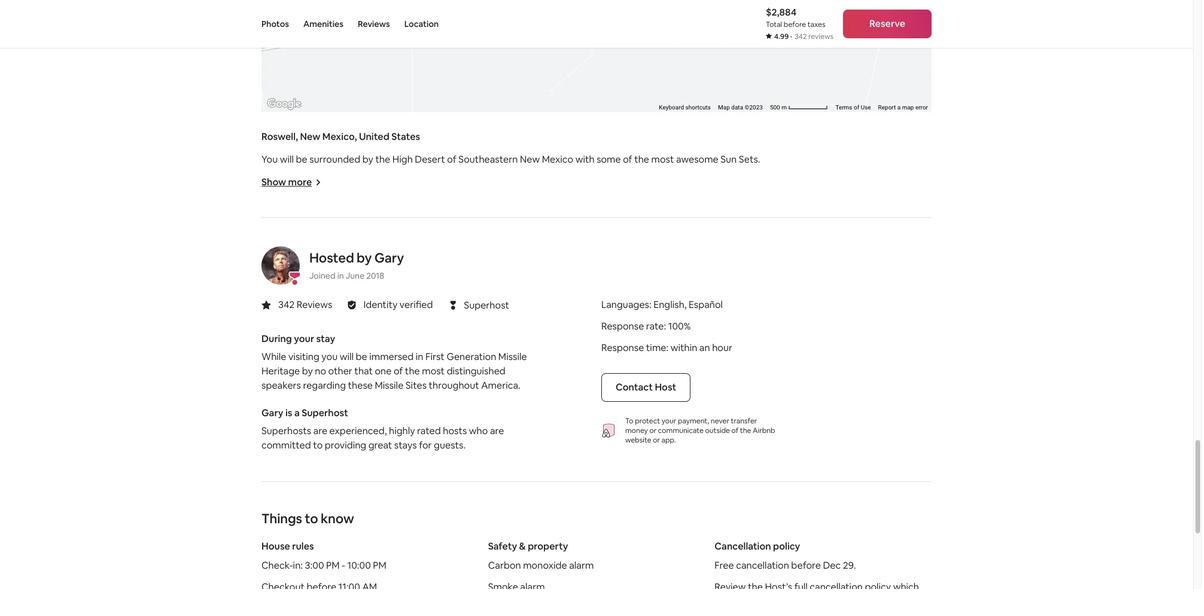 Task type: describe. For each thing, give the bounding box(es) containing it.
the inside 'during your stay while visiting you will be immersed in first generation missile heritage by no other that one of the most distinguished speakers regarding these missile sites throughout america.'
[[405, 365, 420, 378]]

sites
[[406, 380, 427, 392]]

show more button
[[262, 176, 322, 189]]

the right some
[[635, 153, 650, 166]]

0 horizontal spatial will
[[280, 153, 294, 166]]

property
[[528, 541, 569, 553]]

10:00
[[348, 560, 371, 572]]

your inside 'during your stay while visiting you will be immersed in first generation missile heritage by no other that one of the most distinguished speakers regarding these missile sites throughout america.'
[[294, 333, 314, 346]]

things
[[262, 511, 302, 528]]

within
[[671, 342, 698, 354]]

2018
[[367, 271, 385, 281]]

house
[[262, 541, 290, 553]]

a inside gary is a superhost superhosts are experienced, highly rated hosts who are committed to providing great stays for guests.
[[295, 407, 300, 420]]

español
[[689, 299, 723, 311]]

guests.
[[434, 440, 466, 452]]

sets.
[[739, 153, 761, 166]]

response time : within an hour
[[602, 342, 733, 354]]

highly
[[389, 425, 415, 438]]

things to know
[[262, 511, 354, 528]]

0 vertical spatial superhost
[[464, 299, 510, 312]]

most inside 'during your stay while visiting you will be immersed in first generation missile heritage by no other that one of the most distinguished speakers regarding these missile sites throughout america.'
[[422, 365, 445, 378]]

hosted
[[310, 250, 354, 266]]

communicate
[[659, 426, 704, 436]]

in:
[[293, 560, 303, 572]]

of inside to protect your payment, never transfer money or communicate outside of the airbnb website or app.
[[732, 426, 739, 436]]

0 horizontal spatial be
[[296, 153, 308, 166]]

great
[[369, 440, 392, 452]]

other
[[328, 365, 353, 378]]

who
[[469, 425, 488, 438]]

is
[[286, 407, 293, 420]]

for
[[419, 440, 432, 452]]

response rate : 100%
[[602, 320, 691, 333]]

1 vertical spatial to
[[305, 511, 318, 528]]

amenities button
[[304, 0, 344, 48]]

google map
showing 0 points of interest. region
[[259, 0, 1026, 220]]

before for dec
[[792, 560, 822, 572]]

contact host link
[[602, 374, 691, 402]]

show more
[[262, 176, 312, 189]]

immersed
[[370, 351, 414, 363]]

to protect your payment, never transfer money or communicate outside of the airbnb website or app.
[[626, 417, 776, 446]]

june
[[346, 271, 365, 281]]

-
[[342, 560, 346, 572]]

report a map error
[[879, 104, 929, 111]]

your inside to protect your payment, never transfer money or communicate outside of the airbnb website or app.
[[662, 417, 677, 426]]

check-in: 3:00 pm - 10:00 pm
[[262, 560, 387, 572]]

0 vertical spatial missile
[[499, 351, 527, 363]]

in inside 'during your stay while visiting you will be immersed in first generation missile heritage by no other that one of the most distinguished speakers regarding these missile sites throughout america.'
[[416, 351, 424, 363]]

free
[[715, 560, 735, 572]]

protect
[[635, 417, 661, 426]]

0 vertical spatial a
[[898, 104, 901, 111]]

english,
[[654, 299, 687, 311]]

taxes
[[808, 20, 826, 29]]

to
[[626, 417, 634, 426]]

keyboard shortcuts button
[[659, 104, 711, 112]]

reviews button
[[358, 0, 390, 48]]

rate
[[647, 320, 664, 333]]

photos
[[262, 19, 289, 29]]

$2,884 total before taxes
[[766, 6, 826, 29]]

4.99 · 342 reviews
[[775, 32, 834, 41]]

safety
[[488, 541, 517, 553]]

providing
[[325, 440, 367, 452]]

1 pm from the left
[[326, 560, 340, 572]]

1 horizontal spatial reviews
[[358, 19, 390, 29]]

gary is a superhost superhosts are experienced, highly rated hosts who are committed to providing great stays for guests.
[[262, 407, 504, 452]]

verified
[[400, 299, 433, 311]]

100%
[[669, 320, 691, 333]]

safety & property
[[488, 541, 569, 553]]

carbon
[[488, 560, 521, 572]]

during your stay while visiting you will be immersed in first generation missile heritage by no other that one of the most distinguished speakers regarding these missile sites throughout america.
[[262, 333, 527, 392]]

joined
[[310, 271, 336, 281]]

during
[[262, 333, 292, 346]]

outside
[[706, 426, 731, 436]]

cancellation
[[715, 541, 772, 553]]

app.
[[662, 436, 676, 446]]

while
[[262, 351, 287, 363]]

payment,
[[678, 417, 710, 426]]

2 are from the left
[[490, 425, 504, 438]]

surrounded
[[310, 153, 361, 166]]

or left app.
[[653, 436, 660, 446]]

󰀃
[[451, 298, 456, 313]]

you
[[322, 351, 338, 363]]

time
[[647, 342, 667, 354]]

speakers
[[262, 380, 301, 392]]

©2023
[[745, 104, 763, 111]]

languages : english, español
[[602, 299, 723, 311]]

mexico,
[[323, 131, 357, 143]]

0 horizontal spatial reviews
[[297, 299, 333, 311]]

photos button
[[262, 0, 289, 48]]

data
[[732, 104, 744, 111]]

an
[[700, 342, 711, 354]]

of right desert
[[447, 153, 457, 166]]

2 pm from the left
[[373, 560, 387, 572]]



Task type: locate. For each thing, give the bounding box(es) containing it.
be inside 'during your stay while visiting you will be immersed in first generation missile heritage by no other that one of the most distinguished speakers regarding these missile sites throughout america.'
[[356, 351, 367, 363]]

no
[[315, 365, 326, 378]]

response for response time
[[602, 342, 645, 354]]

2 vertical spatial by
[[302, 365, 313, 378]]

·
[[791, 32, 793, 41]]

or right the money
[[650, 426, 657, 436]]

0 horizontal spatial new
[[300, 131, 321, 143]]

of inside 'during your stay while visiting you will be immersed in first generation missile heritage by no other that one of the most distinguished speakers regarding these missile sites throughout america.'
[[394, 365, 403, 378]]

: left within
[[667, 342, 669, 354]]

use
[[861, 104, 872, 111]]

will up the other
[[340, 351, 354, 363]]

0 vertical spatial gary
[[375, 250, 404, 266]]

the left airbnb
[[741, 426, 752, 436]]

0 horizontal spatial your
[[294, 333, 314, 346]]

before left dec
[[792, 560, 822, 572]]

to inside gary is a superhost superhosts are experienced, highly rated hosts who are committed to providing great stays for guests.
[[313, 440, 323, 452]]

superhost inside gary is a superhost superhosts are experienced, highly rated hosts who are committed to providing great stays for guests.
[[302, 407, 348, 420]]

keyboard
[[659, 104, 685, 111]]

the left high
[[376, 153, 391, 166]]

by inside hosted by gary joined in june 2018
[[357, 250, 372, 266]]

be up that
[[356, 351, 367, 363]]

by left 'no'
[[302, 365, 313, 378]]

of right some
[[623, 153, 633, 166]]

response for response rate
[[602, 320, 645, 333]]

missile
[[499, 351, 527, 363], [375, 380, 404, 392]]

southeastern
[[459, 153, 518, 166]]

transfer
[[731, 417, 758, 426]]

in inside hosted by gary joined in june 2018
[[338, 271, 344, 281]]

heritage
[[262, 365, 300, 378]]

0 vertical spatial be
[[296, 153, 308, 166]]

by
[[363, 153, 374, 166], [357, 250, 372, 266], [302, 365, 313, 378]]

america.
[[482, 380, 521, 392]]

superhost down the regarding
[[302, 407, 348, 420]]

2 response from the top
[[602, 342, 645, 354]]

m
[[782, 104, 787, 111]]

0 horizontal spatial superhost
[[302, 407, 348, 420]]

342
[[795, 32, 807, 41], [278, 299, 295, 311]]

before for taxes
[[784, 20, 807, 29]]

check-
[[262, 560, 293, 572]]

to
[[313, 440, 323, 452], [305, 511, 318, 528]]

342 right the ·
[[795, 32, 807, 41]]

missile up america.
[[499, 351, 527, 363]]

0 vertical spatial to
[[313, 440, 323, 452]]

1 horizontal spatial are
[[490, 425, 504, 438]]

contact
[[616, 381, 653, 394]]

0 horizontal spatial are
[[314, 425, 328, 438]]

hosts
[[443, 425, 467, 438]]

29.
[[844, 560, 857, 572]]

of
[[854, 104, 860, 111], [447, 153, 457, 166], [623, 153, 633, 166], [394, 365, 403, 378], [732, 426, 739, 436]]

reviews left location button
[[358, 19, 390, 29]]

1 vertical spatial most
[[422, 365, 445, 378]]

desert
[[415, 153, 445, 166]]

terms of use link
[[836, 104, 872, 111]]

1 horizontal spatial be
[[356, 351, 367, 363]]

1 vertical spatial reviews
[[297, 299, 333, 311]]

your up app.
[[662, 417, 677, 426]]

of left use
[[854, 104, 860, 111]]

be up more
[[296, 153, 308, 166]]

in
[[338, 271, 344, 281], [416, 351, 424, 363]]

total
[[766, 20, 783, 29]]

gary
[[375, 250, 404, 266], [262, 407, 284, 420]]

1 vertical spatial :
[[664, 320, 667, 333]]

342 up during
[[278, 299, 295, 311]]

1 vertical spatial in
[[416, 351, 424, 363]]

1 horizontal spatial most
[[652, 153, 675, 166]]

0 vertical spatial before
[[784, 20, 807, 29]]

to left know
[[305, 511, 318, 528]]

0 horizontal spatial most
[[422, 365, 445, 378]]

experienced,
[[330, 425, 387, 438]]

1 vertical spatial before
[[792, 560, 822, 572]]

gary is a superhost. learn more about gary. image
[[262, 247, 300, 285], [262, 247, 300, 285]]

1 vertical spatial superhost
[[302, 407, 348, 420]]

contact host
[[616, 381, 677, 394]]

airbnb
[[753, 426, 776, 436]]

1 horizontal spatial gary
[[375, 250, 404, 266]]

will right you
[[280, 153, 294, 166]]

0 vertical spatial by
[[363, 153, 374, 166]]

1 vertical spatial a
[[295, 407, 300, 420]]

some
[[597, 153, 621, 166]]

0 vertical spatial your
[[294, 333, 314, 346]]

terms of use
[[836, 104, 872, 111]]

1 horizontal spatial in
[[416, 351, 424, 363]]

1 horizontal spatial your
[[662, 417, 677, 426]]

1 horizontal spatial pm
[[373, 560, 387, 572]]

new
[[300, 131, 321, 143], [520, 153, 540, 166]]

a
[[898, 104, 901, 111], [295, 407, 300, 420]]

rules
[[292, 541, 314, 553]]

1 vertical spatial new
[[520, 153, 540, 166]]

before up the ·
[[784, 20, 807, 29]]

will
[[280, 153, 294, 166], [340, 351, 354, 363]]

1 response from the top
[[602, 320, 645, 333]]

:
[[650, 299, 652, 311], [664, 320, 667, 333], [667, 342, 669, 354]]

be
[[296, 153, 308, 166], [356, 351, 367, 363]]

reserve button
[[844, 10, 932, 38]]

before inside $2,884 total before taxes
[[784, 20, 807, 29]]

in left first
[[416, 351, 424, 363]]

response down response rate : 100%
[[602, 342, 645, 354]]

states
[[392, 131, 420, 143]]

0 horizontal spatial in
[[338, 271, 344, 281]]

: for rate
[[664, 320, 667, 333]]

1 horizontal spatial new
[[520, 153, 540, 166]]

1 vertical spatial by
[[357, 250, 372, 266]]

reviews down 'joined'
[[297, 299, 333, 311]]

google image
[[265, 96, 304, 112]]

the inside to protect your payment, never transfer money or communicate outside of the airbnb website or app.
[[741, 426, 752, 436]]

0 vertical spatial reviews
[[358, 19, 390, 29]]

: for time
[[667, 342, 669, 354]]

0 vertical spatial response
[[602, 320, 645, 333]]

to left providing
[[313, 440, 323, 452]]

map data ©2023
[[719, 104, 763, 111]]

mexico
[[542, 153, 574, 166]]

you will be surrounded by the high desert of southeastern new mexico with some of the most awesome sun sets.
[[262, 153, 761, 166]]

identity
[[364, 299, 398, 311]]

generation
[[447, 351, 497, 363]]

the up sites
[[405, 365, 420, 378]]

1 horizontal spatial missile
[[499, 351, 527, 363]]

never
[[711, 417, 730, 426]]

gary left is
[[262, 407, 284, 420]]

most down first
[[422, 365, 445, 378]]

united
[[359, 131, 390, 143]]

1 vertical spatial response
[[602, 342, 645, 354]]

in left june
[[338, 271, 344, 281]]

you
[[262, 153, 278, 166]]

terms
[[836, 104, 853, 111]]

500 m button
[[767, 104, 833, 112]]

by inside 'during your stay while visiting you will be immersed in first generation missile heritage by no other that one of the most distinguished speakers regarding these missile sites throughout america.'
[[302, 365, 313, 378]]

1 are from the left
[[314, 425, 328, 438]]

know
[[321, 511, 354, 528]]

by down united
[[363, 153, 374, 166]]

keyboard shortcuts
[[659, 104, 711, 111]]

awesome
[[677, 153, 719, 166]]

0 vertical spatial new
[[300, 131, 321, 143]]

cancellation
[[737, 560, 790, 572]]

0 vertical spatial most
[[652, 153, 675, 166]]

new left "mexico,"
[[300, 131, 321, 143]]

by up june
[[357, 250, 372, 266]]

1 horizontal spatial will
[[340, 351, 354, 363]]

of right outside
[[732, 426, 739, 436]]

first
[[426, 351, 445, 363]]

: left english,
[[650, 299, 652, 311]]

a left map
[[898, 104, 901, 111]]

most
[[652, 153, 675, 166], [422, 365, 445, 378]]

most left awesome
[[652, 153, 675, 166]]

shortcuts
[[686, 104, 711, 111]]

reviews
[[809, 32, 834, 41]]

0 horizontal spatial missile
[[375, 380, 404, 392]]

1 horizontal spatial 342
[[795, 32, 807, 41]]

a right is
[[295, 407, 300, 420]]

identity verified
[[364, 299, 433, 311]]

1 horizontal spatial a
[[898, 104, 901, 111]]

report a map error link
[[879, 104, 929, 111]]

reserve
[[870, 17, 906, 30]]

error
[[916, 104, 929, 111]]

2 vertical spatial :
[[667, 342, 669, 354]]

gary inside hosted by gary joined in june 2018
[[375, 250, 404, 266]]

0 vertical spatial will
[[280, 153, 294, 166]]

cancellation policy
[[715, 541, 801, 553]]

0 vertical spatial 342
[[795, 32, 807, 41]]

report
[[879, 104, 897, 111]]

superhost right 󰀃
[[464, 299, 510, 312]]

show
[[262, 176, 286, 189]]

1 vertical spatial be
[[356, 351, 367, 363]]

0 horizontal spatial gary
[[262, 407, 284, 420]]

are right who
[[490, 425, 504, 438]]

response down languages
[[602, 320, 645, 333]]

policy
[[774, 541, 801, 553]]

will inside 'during your stay while visiting you will be immersed in first generation missile heritage by no other that one of the most distinguished speakers regarding these missile sites throughout america.'
[[340, 351, 354, 363]]

pm left - at the bottom of the page
[[326, 560, 340, 572]]

of right one
[[394, 365, 403, 378]]

missile down one
[[375, 380, 404, 392]]

rated
[[417, 425, 441, 438]]

1 vertical spatial missile
[[375, 380, 404, 392]]

0 horizontal spatial a
[[295, 407, 300, 420]]

hour
[[713, 342, 733, 354]]

more
[[288, 176, 312, 189]]

0 vertical spatial in
[[338, 271, 344, 281]]

website
[[626, 436, 652, 446]]

your up visiting in the left of the page
[[294, 333, 314, 346]]

0 horizontal spatial pm
[[326, 560, 340, 572]]

gary up 2018
[[375, 250, 404, 266]]

location
[[405, 19, 439, 29]]

your
[[294, 333, 314, 346], [662, 417, 677, 426]]

1 vertical spatial gary
[[262, 407, 284, 420]]

location button
[[405, 0, 439, 48]]

500 m
[[771, 104, 789, 111]]

are
[[314, 425, 328, 438], [490, 425, 504, 438]]

1 vertical spatial 342
[[278, 299, 295, 311]]

map
[[719, 104, 730, 111]]

: left 100%
[[664, 320, 667, 333]]

are up providing
[[314, 425, 328, 438]]

gary inside gary is a superhost superhosts are experienced, highly rated hosts who are committed to providing great stays for guests.
[[262, 407, 284, 420]]

monoxide
[[523, 560, 567, 572]]

distinguished
[[447, 365, 506, 378]]

0 vertical spatial :
[[650, 299, 652, 311]]

1 vertical spatial your
[[662, 417, 677, 426]]

1 vertical spatial will
[[340, 351, 354, 363]]

new left mexico
[[520, 153, 540, 166]]

0 horizontal spatial 342
[[278, 299, 295, 311]]

1 horizontal spatial superhost
[[464, 299, 510, 312]]

pm right 10:00
[[373, 560, 387, 572]]



Task type: vqa. For each thing, say whether or not it's contained in the screenshot.
(US) on the bottom of page
no



